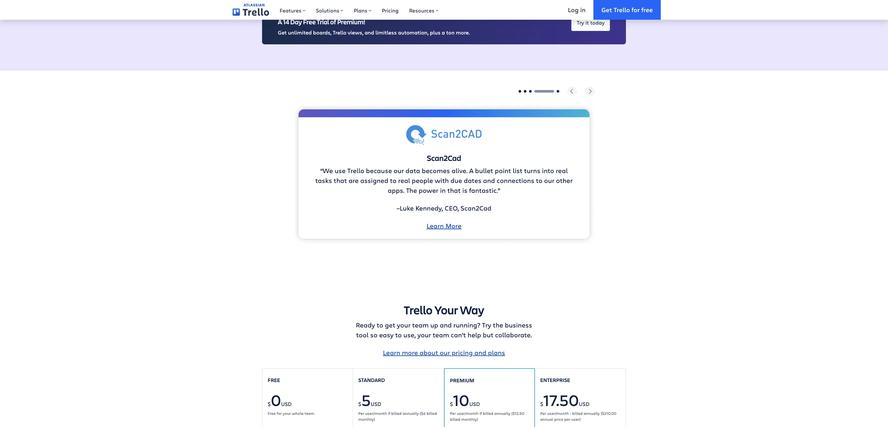 Task type: locate. For each thing, give the bounding box(es) containing it.
try up the but
[[483, 321, 492, 330]]

that down "due"
[[448, 186, 461, 195]]

get trello for free link
[[594, 0, 661, 20]]

0 vertical spatial scan2cad
[[427, 153, 462, 163]]

0 horizontal spatial try
[[483, 321, 492, 330]]

1 horizontal spatial user/month
[[457, 411, 479, 416]]

user/month down 10
[[457, 411, 479, 416]]

1 horizontal spatial if
[[480, 411, 482, 416]]

0 horizontal spatial annually
[[403, 411, 419, 416]]

atlassian trello image
[[233, 4, 269, 16]]

available
[[293, 9, 320, 16]]

0 horizontal spatial if
[[388, 411, 391, 416]]

and right views,
[[365, 29, 375, 36]]

user/month inside $ 17.50 usd per user/month - billed annually ($210.00 annual price per user)
[[548, 411, 569, 416]]

monthly) inside $ 5 usd per user/month if billed annually ($6 billed monthly)
[[359, 417, 375, 422]]

trello your way ready to get your team up and running? try the business tool so easy to use, your team can't help but collaborate.
[[356, 302, 533, 340]]

monthly) down 5
[[359, 417, 375, 422]]

for down 0
[[277, 411, 282, 416]]

alive.
[[452, 166, 468, 175]]

monthly) inside $ 10 usd per user/month if billed annually ($12.50 billed monthly)
[[462, 417, 478, 422]]

learn for learn more
[[427, 222, 444, 230]]

3 usd from the left
[[470, 401, 480, 407]]

learn for learn more about our pricing and plans
[[383, 349, 401, 357]]

scan2cad
[[427, 153, 462, 163], [461, 204, 492, 213]]

1 vertical spatial real
[[399, 176, 410, 185]]

user/month inside $ 10 usd per user/month if billed annually ($12.50 billed monthly)
[[457, 411, 479, 416]]

annually inside $ 10 usd per user/month if billed annually ($12.50 billed monthly)
[[495, 411, 511, 416]]

billed up user)
[[573, 411, 583, 416]]

0 vertical spatial our
[[394, 166, 404, 175]]

features
[[280, 7, 302, 14]]

trello left free
[[614, 5, 631, 14]]

monthly) for 10
[[462, 417, 478, 422]]

trello inside scan2cad "we use trello because our data becomes alive. a bullet point list turns into real tasks that are assigned to real people with due dates and connections to our other apps. the power in that is fantastic."
[[348, 166, 365, 175]]

2 horizontal spatial user/month
[[548, 411, 569, 416]]

our down into
[[545, 176, 555, 185]]

1 horizontal spatial in
[[581, 5, 586, 14]]

0
[[271, 389, 281, 410]]

0 horizontal spatial get
[[278, 29, 287, 36]]

today
[[591, 19, 605, 26]]

previous image
[[568, 87, 578, 96]]

1 horizontal spatial per
[[450, 411, 456, 416]]

0 vertical spatial that
[[334, 176, 347, 185]]

1 horizontal spatial real
[[556, 166, 568, 175]]

1 vertical spatial try
[[483, 321, 492, 330]]

1 per from the left
[[359, 411, 365, 416]]

use,
[[404, 331, 416, 340]]

in inside scan2cad "we use trello because our data becomes alive. a bullet point list turns into real tasks that are assigned to real people with due dates and connections to our other apps. the power in that is fantastic."
[[440, 186, 446, 195]]

1 horizontal spatial monthly)
[[462, 417, 478, 422]]

$
[[268, 401, 271, 407], [359, 401, 362, 407], [450, 401, 453, 407], [541, 401, 544, 407]]

user/month inside $ 5 usd per user/month if billed annually ($6 billed monthly)
[[366, 411, 387, 416]]

$ 10 usd per user/month if billed annually ($12.50 billed monthly)
[[450, 389, 525, 422]]

4 $ from the left
[[541, 401, 544, 407]]

$ for 0
[[268, 401, 271, 407]]

0 vertical spatial your
[[397, 321, 411, 330]]

3 user/month from the left
[[548, 411, 569, 416]]

0 horizontal spatial a
[[278, 17, 282, 26]]

pricing
[[382, 7, 399, 14]]

1 $ from the left
[[268, 401, 271, 407]]

free down 0
[[268, 411, 276, 416]]

and inside trello your way ready to get your team up and running? try the business tool so easy to use, your team can't help but collaborate.
[[440, 321, 452, 330]]

2 vertical spatial your
[[283, 411, 291, 416]]

real
[[556, 166, 568, 175], [399, 176, 410, 185]]

resources
[[409, 7, 435, 14]]

1 horizontal spatial learn
[[427, 222, 444, 230]]

2 horizontal spatial your
[[418, 331, 431, 340]]

in
[[581, 5, 586, 14], [440, 186, 446, 195]]

your down up
[[418, 331, 431, 340]]

0 vertical spatial a
[[278, 17, 282, 26]]

scan2cad down fantastic."
[[461, 204, 492, 213]]

1 vertical spatial in
[[440, 186, 446, 195]]

free up 0
[[268, 377, 280, 384]]

2 user/month from the left
[[457, 411, 479, 416]]

a up dates
[[470, 166, 474, 175]]

0 horizontal spatial team
[[305, 411, 315, 416]]

billed for 10
[[483, 411, 494, 416]]

3 annually from the left
[[584, 411, 600, 416]]

ton
[[447, 29, 455, 36]]

and
[[365, 29, 375, 36], [484, 176, 495, 185], [440, 321, 452, 330], [475, 349, 487, 357]]

a left the 14
[[278, 17, 282, 26]]

your
[[397, 321, 411, 330], [418, 331, 431, 340], [283, 411, 291, 416]]

in right log
[[581, 5, 586, 14]]

for left free
[[632, 5, 640, 14]]

0 horizontal spatial user/month
[[366, 411, 387, 416]]

user/month down 5
[[366, 411, 387, 416]]

1 horizontal spatial our
[[440, 349, 450, 357]]

your inside $ 0 usd free for your whole team
[[283, 411, 291, 416]]

automation,
[[398, 29, 429, 36]]

kennedy,
[[416, 204, 443, 213]]

$ for 17.50
[[541, 401, 544, 407]]

0 horizontal spatial for
[[277, 411, 282, 416]]

connections
[[497, 176, 535, 185]]

the
[[493, 321, 504, 330]]

1 horizontal spatial for
[[632, 5, 640, 14]]

2 horizontal spatial annually
[[584, 411, 600, 416]]

per down 5
[[359, 411, 365, 416]]

annually inside $ 5 usd per user/month if billed annually ($6 billed monthly)
[[403, 411, 419, 416]]

1 monthly) from the left
[[359, 417, 375, 422]]

1 horizontal spatial a
[[470, 166, 474, 175]]

get
[[385, 321, 396, 330]]

trial
[[317, 17, 329, 26]]

way
[[460, 302, 485, 318]]

and up fantastic."
[[484, 176, 495, 185]]

0 horizontal spatial our
[[394, 166, 404, 175]]

2 vertical spatial free
[[268, 411, 276, 416]]

1 horizontal spatial try
[[577, 19, 585, 26]]

0 vertical spatial free
[[303, 17, 316, 26]]

user/month up the price
[[548, 411, 569, 416]]

our right about
[[440, 349, 450, 357]]

$ inside $ 0 usd free for your whole team
[[268, 401, 271, 407]]

for inside $ 0 usd free for your whole team
[[277, 411, 282, 416]]

is
[[463, 186, 468, 195]]

pricing
[[452, 349, 473, 357]]

team left up
[[413, 321, 429, 330]]

if inside $ 5 usd per user/month if billed annually ($6 billed monthly)
[[388, 411, 391, 416]]

1 vertical spatial learn
[[383, 349, 401, 357]]

with
[[435, 176, 449, 185]]

($6
[[420, 411, 426, 416]]

monthly) for 5
[[359, 417, 375, 422]]

per down 10
[[450, 411, 456, 416]]

our left data
[[394, 166, 404, 175]]

per inside $ 10 usd per user/month if billed annually ($12.50 billed monthly)
[[450, 411, 456, 416]]

user/month for 5
[[366, 411, 387, 416]]

a inside scan2cad "we use trello because our data becomes alive. a bullet point list turns into real tasks that are assigned to real people with due dates and connections to our other apps. the power in that is fantastic."
[[470, 166, 474, 175]]

1 horizontal spatial get
[[602, 5, 613, 14]]

monthly)
[[359, 417, 375, 422], [462, 417, 478, 422]]

next image
[[585, 87, 595, 96]]

scan2cad "we use trello because our data becomes alive. a bullet point list turns into real tasks that are assigned to real people with due dates and connections to our other apps. the power in that is fantastic."
[[316, 153, 573, 195]]

usd for 5
[[371, 401, 382, 407]]

get
[[602, 5, 613, 14], [278, 29, 287, 36]]

1 horizontal spatial that
[[448, 186, 461, 195]]

0 horizontal spatial monthly)
[[359, 417, 375, 422]]

learn
[[427, 222, 444, 230], [383, 349, 401, 357]]

$ 17.50 usd per user/month - billed annually ($210.00 annual price per user)
[[541, 389, 617, 422]]

usd inside $ 0 usd free for your whole team
[[281, 401, 292, 407]]

get down the 14
[[278, 29, 287, 36]]

$ for 5
[[359, 401, 362, 407]]

0 horizontal spatial real
[[399, 176, 410, 185]]

1 annually from the left
[[403, 411, 419, 416]]

1 horizontal spatial your
[[397, 321, 411, 330]]

2 monthly) from the left
[[462, 417, 478, 422]]

1 horizontal spatial annually
[[495, 411, 511, 416]]

0 horizontal spatial per
[[359, 411, 365, 416]]

1 user/month from the left
[[366, 411, 387, 416]]

0 vertical spatial in
[[581, 5, 586, 14]]

($12.50
[[512, 411, 525, 416]]

team
[[413, 321, 429, 330], [433, 331, 450, 340], [305, 411, 315, 416]]

$ 5 usd per user/month if billed annually ($6 billed monthly)
[[359, 389, 437, 422]]

2 usd from the left
[[371, 401, 382, 407]]

get up "today"
[[602, 5, 613, 14]]

usd for 10
[[470, 401, 480, 407]]

free
[[642, 5, 653, 14]]

a
[[442, 29, 445, 36]]

1 vertical spatial your
[[418, 331, 431, 340]]

$ 0 usd free for your whole team
[[268, 389, 315, 416]]

team down up
[[433, 331, 450, 340]]

can't
[[451, 331, 466, 340]]

0 vertical spatial team
[[413, 321, 429, 330]]

2 vertical spatial our
[[440, 349, 450, 357]]

billed left ($12.50
[[483, 411, 494, 416]]

in down with
[[440, 186, 446, 195]]

"we
[[321, 166, 333, 175]]

billed left ($6
[[392, 411, 402, 416]]

billed
[[392, 411, 402, 416], [427, 411, 437, 416], [483, 411, 494, 416], [573, 411, 583, 416], [450, 417, 461, 422]]

0 vertical spatial learn
[[427, 222, 444, 230]]

free down available
[[303, 17, 316, 26]]

trello up are
[[348, 166, 365, 175]]

2 horizontal spatial per
[[541, 411, 547, 416]]

that down use
[[334, 176, 347, 185]]

2 per from the left
[[450, 411, 456, 416]]

boards,
[[313, 29, 332, 36]]

3 $ from the left
[[450, 401, 453, 407]]

per up annual
[[541, 411, 547, 416]]

usd inside $ 5 usd per user/month if billed annually ($6 billed monthly)
[[371, 401, 382, 407]]

annually left ($6
[[403, 411, 419, 416]]

and right up
[[440, 321, 452, 330]]

4 usd from the left
[[579, 401, 590, 407]]

for
[[632, 5, 640, 14], [277, 411, 282, 416]]

usd inside $ 10 usd per user/month if billed annually ($12.50 billed monthly)
[[470, 401, 480, 407]]

2 vertical spatial team
[[305, 411, 315, 416]]

learn more link
[[427, 222, 462, 230]]

1 vertical spatial scan2cad
[[461, 204, 492, 213]]

log
[[568, 5, 579, 14]]

solutions button
[[311, 0, 349, 20]]

annually left ($210.00
[[584, 411, 600, 416]]

that
[[334, 176, 347, 185], [448, 186, 461, 195]]

free inside now available a 14 day free trial of premium! get unlimited boards, trello views, and limitless automation, plus a ton more.
[[303, 17, 316, 26]]

1 vertical spatial a
[[470, 166, 474, 175]]

per for 10
[[450, 411, 456, 416]]

because
[[366, 166, 392, 175]]

0 horizontal spatial in
[[440, 186, 446, 195]]

team right whole
[[305, 411, 315, 416]]

2 if from the left
[[480, 411, 482, 416]]

to
[[390, 176, 397, 185], [536, 176, 543, 185], [377, 321, 384, 330], [396, 331, 402, 340]]

0 vertical spatial for
[[632, 5, 640, 14]]

annually left ($12.50
[[495, 411, 511, 416]]

if inside $ 10 usd per user/month if billed annually ($12.50 billed monthly)
[[480, 411, 482, 416]]

0 vertical spatial try
[[577, 19, 585, 26]]

premium
[[450, 377, 475, 384]]

1 vertical spatial for
[[277, 411, 282, 416]]

$ inside $ 10 usd per user/month if billed annually ($12.50 billed monthly)
[[450, 401, 453, 407]]

turns
[[525, 166, 541, 175]]

scan2cad up becomes
[[427, 153, 462, 163]]

0 vertical spatial get
[[602, 5, 613, 14]]

and inside now available a 14 day free trial of premium! get unlimited boards, trello views, and limitless automation, plus a ton more.
[[365, 29, 375, 36]]

team for 0
[[305, 411, 315, 416]]

annually inside $ 17.50 usd per user/month - billed annually ($210.00 annual price per user)
[[584, 411, 600, 416]]

user/month for 10
[[457, 411, 479, 416]]

per
[[359, 411, 365, 416], [450, 411, 456, 416], [541, 411, 547, 416]]

to down turns
[[536, 176, 543, 185]]

$ inside $ 5 usd per user/month if billed annually ($6 billed monthly)
[[359, 401, 362, 407]]

2 $ from the left
[[359, 401, 362, 407]]

tasks
[[316, 176, 332, 185]]

annually
[[403, 411, 419, 416], [495, 411, 511, 416], [584, 411, 600, 416]]

your left whole
[[283, 411, 291, 416]]

per inside $ 5 usd per user/month if billed annually ($6 billed monthly)
[[359, 411, 365, 416]]

0 horizontal spatial learn
[[383, 349, 401, 357]]

user/month
[[366, 411, 387, 416], [457, 411, 479, 416], [548, 411, 569, 416]]

trello up up
[[404, 302, 433, 318]]

1 if from the left
[[388, 411, 391, 416]]

usd inside $ 17.50 usd per user/month - billed annually ($210.00 annual price per user)
[[579, 401, 590, 407]]

2 annually from the left
[[495, 411, 511, 416]]

1 vertical spatial get
[[278, 29, 287, 36]]

try left 'it' at top
[[577, 19, 585, 26]]

real up other
[[556, 166, 568, 175]]

dates
[[464, 176, 482, 185]]

try inside trello your way ready to get your team up and running? try the business tool so easy to use, your team can't help but collaborate.
[[483, 321, 492, 330]]

are
[[349, 176, 359, 185]]

1 usd from the left
[[281, 401, 292, 407]]

2 horizontal spatial team
[[433, 331, 450, 340]]

trello down "of"
[[333, 29, 347, 36]]

fantastic."
[[469, 186, 501, 195]]

1 vertical spatial that
[[448, 186, 461, 195]]

per for 17.50
[[541, 411, 547, 416]]

team for your
[[413, 321, 429, 330]]

your up "use,"
[[397, 321, 411, 330]]

premium!
[[338, 17, 365, 26]]

3 per from the left
[[541, 411, 547, 416]]

real up the
[[399, 176, 410, 185]]

user)
[[572, 417, 581, 422]]

into
[[543, 166, 555, 175]]

1 horizontal spatial team
[[413, 321, 429, 330]]

1 vertical spatial our
[[545, 176, 555, 185]]

0 horizontal spatial your
[[283, 411, 291, 416]]

monthly) down 10
[[462, 417, 478, 422]]

usd
[[281, 401, 292, 407], [371, 401, 382, 407], [470, 401, 480, 407], [579, 401, 590, 407]]

team inside $ 0 usd free for your whole team
[[305, 411, 315, 416]]

17.50
[[544, 389, 579, 410]]

ready
[[356, 321, 375, 330]]

$ inside $ 17.50 usd per user/month - billed annually ($210.00 annual price per user)
[[541, 401, 544, 407]]

per inside $ 17.50 usd per user/month - billed annually ($210.00 annual price per user)
[[541, 411, 547, 416]]

billed inside $ 17.50 usd per user/month - billed annually ($210.00 annual price per user)
[[573, 411, 583, 416]]

trello inside trello your way ready to get your team up and running? try the business tool so easy to use, your team can't help but collaborate.
[[404, 302, 433, 318]]

user/month for 17.50
[[548, 411, 569, 416]]

power
[[419, 186, 439, 195]]



Task type: describe. For each thing, give the bounding box(es) containing it.
whole
[[292, 411, 304, 416]]

10
[[453, 389, 470, 410]]

tool
[[357, 331, 369, 340]]

annually for 17.50
[[584, 411, 600, 416]]

to left "use,"
[[396, 331, 402, 340]]

and left the plans
[[475, 349, 487, 357]]

to left 'get'
[[377, 321, 384, 330]]

annually for 10
[[495, 411, 511, 416]]

and inside scan2cad "we use trello because our data becomes alive. a bullet point list turns into real tasks that are assigned to real people with due dates and connections to our other apps. the power in that is fantastic."
[[484, 176, 495, 185]]

billed right ($6
[[427, 411, 437, 416]]

–luke
[[397, 204, 414, 213]]

per
[[565, 417, 571, 422]]

resources button
[[404, 0, 444, 20]]

the
[[406, 186, 417, 195]]

billed for 17.50
[[573, 411, 583, 416]]

get inside now available a 14 day free trial of premium! get unlimited boards, trello views, and limitless automation, plus a ton more.
[[278, 29, 287, 36]]

annual
[[541, 417, 554, 422]]

plus
[[430, 29, 441, 36]]

up
[[431, 321, 439, 330]]

if for 10
[[480, 411, 482, 416]]

due
[[451, 176, 463, 185]]

5
[[362, 389, 371, 410]]

2 horizontal spatial our
[[545, 176, 555, 185]]

plans button
[[349, 0, 377, 20]]

limitless
[[376, 29, 397, 36]]

of
[[331, 17, 336, 26]]

standard
[[359, 377, 385, 384]]

now
[[278, 9, 291, 16]]

billed for 5
[[392, 411, 402, 416]]

but
[[483, 331, 494, 340]]

now available a 14 day free trial of premium! get unlimited boards, trello views, and limitless automation, plus a ton more.
[[278, 9, 470, 36]]

data
[[406, 166, 420, 175]]

learn more about our pricing and plans link
[[383, 349, 506, 357]]

more
[[446, 222, 462, 230]]

trello inside now available a 14 day free trial of premium! get unlimited boards, trello views, and limitless automation, plus a ton more.
[[333, 29, 347, 36]]

1 vertical spatial team
[[433, 331, 450, 340]]

usd for 17.50
[[579, 401, 590, 407]]

it
[[586, 19, 589, 26]]

use
[[335, 166, 346, 175]]

try it today link
[[572, 15, 611, 31]]

about
[[420, 349, 439, 357]]

solutions
[[316, 7, 340, 14]]

more
[[402, 349, 418, 357]]

try it today
[[577, 19, 605, 26]]

plans
[[354, 7, 368, 14]]

price
[[555, 417, 564, 422]]

pricing link
[[377, 0, 404, 20]]

get trello for free
[[602, 5, 653, 14]]

collaborate.
[[495, 331, 532, 340]]

so
[[371, 331, 378, 340]]

apps.
[[388, 186, 405, 195]]

views,
[[348, 29, 364, 36]]

log in
[[568, 5, 586, 14]]

ceo,
[[445, 204, 459, 213]]

-
[[570, 411, 572, 416]]

a inside now available a 14 day free trial of premium! get unlimited boards, trello views, and limitless automation, plus a ton more.
[[278, 17, 282, 26]]

try inside 'link'
[[577, 19, 585, 26]]

easy
[[379, 331, 394, 340]]

free inside $ 0 usd free for your whole team
[[268, 411, 276, 416]]

enterprise
[[541, 377, 571, 384]]

running?
[[454, 321, 481, 330]]

other
[[557, 176, 573, 185]]

scan2cad inside scan2cad "we use trello because our data becomes alive. a bullet point list turns into real tasks that are assigned to real people with due dates and connections to our other apps. the power in that is fantastic."
[[427, 153, 462, 163]]

0 vertical spatial real
[[556, 166, 568, 175]]

usd for 0
[[281, 401, 292, 407]]

business
[[505, 321, 533, 330]]

becomes
[[422, 166, 450, 175]]

point
[[495, 166, 512, 175]]

if for 5
[[388, 411, 391, 416]]

to up apps.
[[390, 176, 397, 185]]

learn more about our pricing and plans
[[383, 349, 506, 357]]

unlimited
[[288, 29, 312, 36]]

features button
[[275, 0, 311, 20]]

your
[[435, 302, 458, 318]]

list
[[513, 166, 523, 175]]

bullet
[[476, 166, 494, 175]]

help
[[468, 331, 482, 340]]

0 horizontal spatial that
[[334, 176, 347, 185]]

$ for 10
[[450, 401, 453, 407]]

people
[[412, 176, 433, 185]]

per for 5
[[359, 411, 365, 416]]

1 vertical spatial free
[[268, 377, 280, 384]]

–luke kennedy, ceo, scan2cad
[[397, 204, 492, 213]]

learn more
[[427, 222, 462, 230]]

plans
[[488, 349, 506, 357]]

log in link
[[561, 0, 594, 20]]

annually for 5
[[403, 411, 419, 416]]

assigned
[[361, 176, 389, 185]]

billed down 10
[[450, 417, 461, 422]]



Task type: vqa. For each thing, say whether or not it's contained in the screenshot.
Workspaces
no



